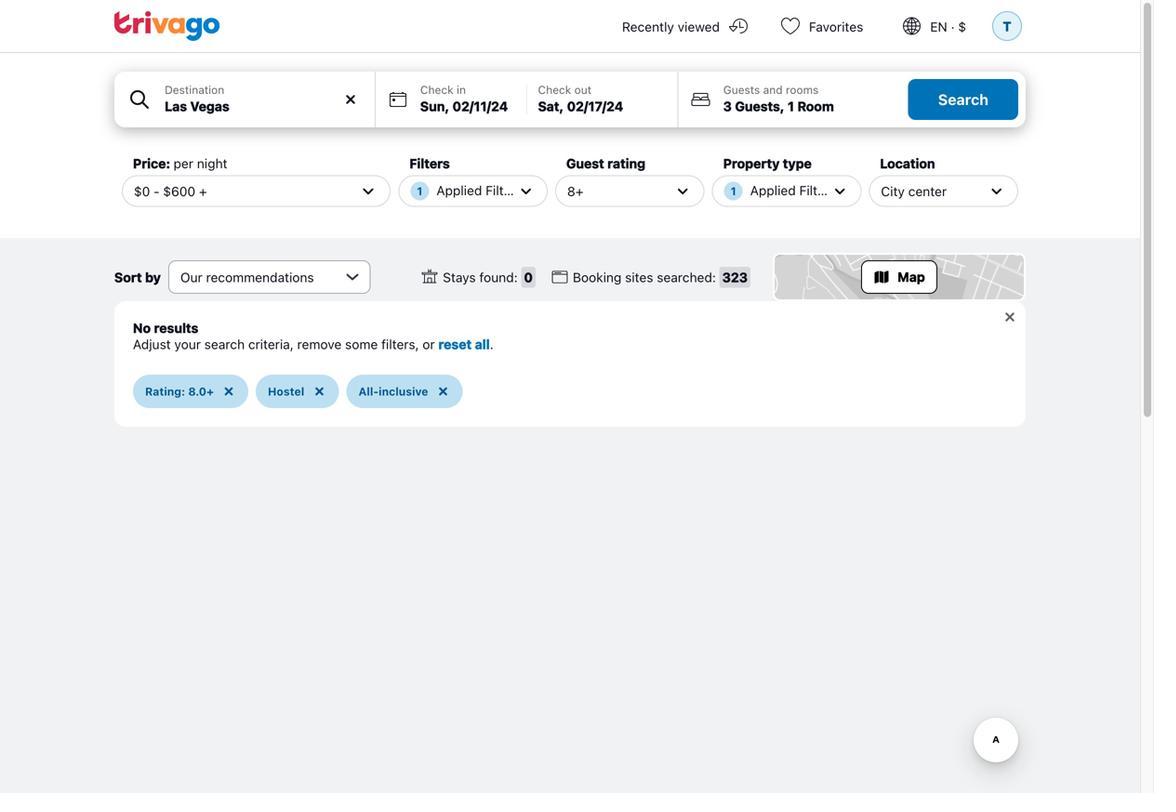 Task type: vqa. For each thing, say whether or not it's contained in the screenshot.
destination
yes



Task type: locate. For each thing, give the bounding box(es) containing it.
1 for property type
[[731, 185, 736, 198]]

filters,
[[381, 337, 419, 352]]

guests and rooms 3 guests, 1 room
[[723, 83, 834, 114]]

guest
[[566, 156, 604, 171]]

$
[[958, 19, 966, 34]]

all
[[475, 337, 490, 352]]

city
[[881, 183, 905, 199]]

all-inclusive
[[358, 385, 428, 398]]

recently viewed button
[[600, 0, 765, 52]]

out
[[574, 83, 592, 96]]

3
[[723, 99, 732, 114]]

1 check from the left
[[420, 83, 454, 96]]

0 horizontal spatial check
[[420, 83, 454, 96]]

1 applied filters from the left
[[437, 183, 522, 198]]

recently
[[622, 19, 674, 34]]

0 horizontal spatial applied
[[437, 183, 482, 198]]

applied down property type
[[750, 183, 796, 198]]

in
[[457, 83, 466, 96]]

rating
[[608, 156, 646, 171]]

check for sun,
[[420, 83, 454, 96]]

t button
[[989, 0, 1026, 52]]

Destination field
[[114, 72, 375, 127]]

$0 - $600 +
[[134, 183, 207, 199]]

applied for property type
[[750, 183, 796, 198]]

booking sites searched: 323
[[573, 270, 748, 285]]

check
[[420, 83, 454, 96], [538, 83, 571, 96]]

applied filters for filters
[[437, 183, 522, 198]]

2 horizontal spatial 1
[[788, 99, 794, 114]]

Destination search field
[[165, 97, 364, 116]]

1
[[788, 99, 794, 114], [417, 185, 423, 198], [731, 185, 736, 198]]

applied filters down 02/11/24
[[437, 183, 522, 198]]

property type
[[723, 156, 812, 171]]

en
[[930, 19, 948, 34]]

location
[[880, 156, 935, 171]]

results
[[154, 320, 198, 336]]

criteria,
[[248, 337, 294, 352]]

check up sun,
[[420, 83, 454, 96]]

applied filters down type
[[750, 183, 836, 198]]

1 horizontal spatial filters
[[486, 183, 522, 198]]

filters down type
[[799, 183, 836, 198]]

no
[[133, 320, 151, 336]]

no results adjust your search criteria, remove some filters, or reset all .
[[133, 320, 494, 352]]

1 down property
[[731, 185, 736, 198]]

filters
[[410, 156, 450, 171], [486, 183, 522, 198], [799, 183, 836, 198]]

+
[[199, 183, 207, 199]]

filters down sun,
[[410, 156, 450, 171]]

2 applied filters from the left
[[750, 183, 836, 198]]

1 applied from the left
[[437, 183, 482, 198]]

2 applied from the left
[[750, 183, 796, 198]]

inclusive
[[379, 385, 428, 398]]

1 for filters
[[417, 185, 423, 198]]

guests
[[723, 83, 760, 96]]

2 horizontal spatial filters
[[799, 183, 836, 198]]

all-inclusive button
[[346, 375, 463, 408]]

stays
[[443, 270, 476, 285]]

1 down rooms
[[788, 99, 794, 114]]

rating: 8.0+ button
[[133, 375, 248, 408]]

1 down sun,
[[417, 185, 423, 198]]

1 horizontal spatial applied filters
[[750, 183, 836, 198]]

applied
[[437, 183, 482, 198], [750, 183, 796, 198]]

0 horizontal spatial applied filters
[[437, 183, 522, 198]]

map
[[898, 269, 925, 285]]

viewed
[[678, 19, 720, 34]]

per
[[174, 156, 194, 171]]

-
[[154, 183, 160, 199]]

and
[[763, 83, 783, 96]]

stays found: 0
[[443, 270, 533, 285]]

sites
[[625, 270, 653, 285]]

applied filters
[[437, 183, 522, 198], [750, 183, 836, 198]]

0 horizontal spatial 1
[[417, 185, 423, 198]]

check out sat, 02/17/24
[[538, 83, 623, 114]]

check inside check in sun, 02/11/24
[[420, 83, 454, 96]]

filters for filters
[[486, 183, 522, 198]]

check inside check out sat, 02/17/24
[[538, 83, 571, 96]]

1 horizontal spatial applied
[[750, 183, 796, 198]]

02/17/24
[[567, 99, 623, 114]]

filters left 8+
[[486, 183, 522, 198]]

city center
[[881, 183, 947, 199]]

1 horizontal spatial check
[[538, 83, 571, 96]]

sort
[[114, 270, 142, 285]]

sat,
[[538, 99, 564, 114]]

reset
[[439, 337, 472, 352]]

sort by
[[114, 270, 161, 285]]

applied up the stays
[[437, 183, 482, 198]]

.
[[490, 337, 494, 352]]

filters for property type
[[799, 183, 836, 198]]

2 check from the left
[[538, 83, 571, 96]]

check up 'sat,'
[[538, 83, 571, 96]]

1 horizontal spatial 1
[[731, 185, 736, 198]]



Task type: describe. For each thing, give the bounding box(es) containing it.
center
[[908, 183, 947, 199]]

search
[[938, 91, 989, 108]]

en · $
[[930, 19, 966, 34]]

some
[[345, 337, 378, 352]]

$0
[[134, 183, 150, 199]]

323
[[722, 270, 748, 285]]

found:
[[479, 270, 518, 285]]

reset all button
[[439, 337, 490, 352]]

·
[[951, 19, 955, 34]]

by
[[145, 270, 161, 285]]

rating:
[[145, 385, 185, 398]]

applied filters for property type
[[750, 183, 836, 198]]

sun,
[[420, 99, 449, 114]]

rating: 8.0+
[[145, 385, 214, 398]]

all-
[[358, 385, 379, 398]]

room
[[798, 99, 834, 114]]

searched:
[[657, 270, 716, 285]]

0 horizontal spatial filters
[[410, 156, 450, 171]]

guests,
[[735, 99, 785, 114]]

hostel
[[268, 385, 304, 398]]

property
[[723, 156, 780, 171]]

8+
[[567, 183, 584, 199]]

adjust
[[133, 337, 171, 352]]

02/11/24
[[453, 99, 508, 114]]

booking
[[573, 270, 622, 285]]

remove
[[297, 337, 342, 352]]

guest rating
[[566, 156, 646, 171]]

map button
[[773, 253, 1026, 301]]

t
[[1003, 18, 1012, 34]]

trivago logo image
[[114, 11, 220, 41]]

$600
[[163, 183, 195, 199]]

en · $ button
[[886, 0, 989, 52]]

1 inside guests and rooms 3 guests, 1 room
[[788, 99, 794, 114]]

search button
[[908, 79, 1019, 120]]

or
[[423, 337, 435, 352]]

search
[[204, 337, 245, 352]]

0
[[524, 270, 533, 285]]

type
[[783, 156, 812, 171]]

favorites
[[809, 19, 863, 34]]

hostel button
[[256, 375, 339, 408]]

clear image
[[342, 91, 359, 108]]

price: per night
[[133, 156, 227, 171]]

check in sun, 02/11/24
[[420, 83, 508, 114]]

check for sat,
[[538, 83, 571, 96]]

your
[[174, 337, 201, 352]]

applied for filters
[[437, 183, 482, 198]]

night
[[197, 156, 227, 171]]

favorites link
[[765, 0, 886, 52]]

rooms
[[786, 83, 819, 96]]

price:
[[133, 156, 170, 171]]

8.0+
[[188, 385, 214, 398]]

destination
[[165, 83, 224, 96]]

recently viewed
[[622, 19, 720, 34]]



